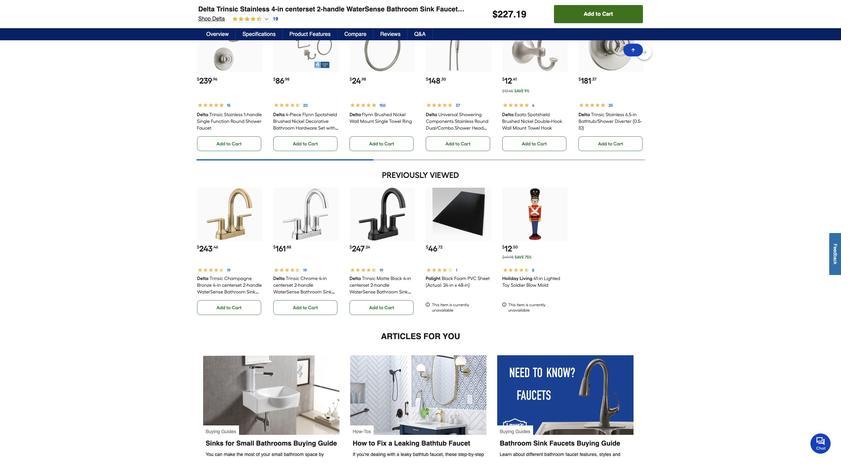 Task type: describe. For each thing, give the bounding box(es) containing it.
.98 for 86
[[285, 77, 290, 82]]

single inside 'flynn brushed nickel wall mount single towel ring'
[[375, 118, 388, 124]]

with inside trinsic champagne bronze 4-in centerset 2-handle watersense bathroom sink faucet with drain and deck plate
[[213, 296, 222, 302]]

4- inside 4-piece flynn spotshield brushed nickel decorative bathroom hardware set with towel bar, toilet paper holder, towel ring and robe hook
[[286, 112, 290, 117]]

specifications button
[[236, 28, 283, 40]]

black inside black foam pvc sheet (actual: 24-in x 48-in)
[[442, 276, 454, 281]]

function
[[211, 118, 230, 124]]

delta for flynn brushed nickel wall mount single towel ring
[[350, 112, 361, 117]]

faucets
[[550, 440, 575, 447]]

round inside trinsic stainless 1-handle single function round shower faucet
[[231, 118, 245, 124]]

1-
[[244, 112, 247, 117]]

sink inside 'link'
[[534, 440, 548, 447]]

guide inside the "sinks for small bathrooms buying guide" link
[[318, 440, 337, 447]]

drain inside trinsic chrome 4-in centerset 2-handle watersense bathroom sink faucet with drain and deck plate
[[299, 296, 311, 302]]

delta for trinsic matte black 4-in centerset 2-handle watersense bathroom sink faucet with drain and deck plate
[[350, 276, 361, 281]]

you're
[[357, 452, 370, 457]]

4.5 stars image
[[231, 16, 262, 23]]

$ for $ 46 .72
[[426, 245, 429, 250]]

chrome
[[301, 276, 318, 281]]

piece
[[290, 112, 302, 117]]

about
[[514, 452, 525, 457]]

sinks
[[206, 440, 224, 447]]

universal showering components stainless round dual/combo shower head 1.75-gpm (6.6-lpm)
[[426, 112, 489, 138]]

239 list item
[[197, 18, 263, 151]]

faucet inside trinsic chrome 4-in centerset 2-handle watersense bathroom sink faucet with drain and deck plate
[[273, 296, 288, 302]]

4- for trinsic matte black 4-in centerset 2-handle watersense bathroom sink faucet with drain and deck plate
[[404, 276, 408, 281]]

bathroom inside trinsic chrome 4-in centerset 2-handle watersense bathroom sink faucet with drain and deck plate
[[301, 289, 322, 295]]

guides for bathroom
[[516, 429, 531, 434]]

in inside trinsic champagne bronze 4-in centerset 2-handle watersense bathroom sink faucet with drain and deck plate
[[217, 282, 221, 288]]

drain for delta trinsic stainless 4-in centerset 2-handle watersense bathroom sink faucet with drain and deck plate
[[475, 5, 493, 13]]

mount inside 'flynn brushed nickel wall mount single towel ring'
[[360, 118, 374, 124]]

2- inside trinsic chrome 4-in centerset 2-handle watersense bathroom sink faucet with drain and deck plate
[[294, 282, 298, 288]]

to left the fix
[[369, 440, 375, 447]]

$ 148 .30
[[426, 76, 446, 86]]

bathroom inside trinsic champagne bronze 4-in centerset 2-handle watersense bathroom sink faucet with drain and deck plate
[[224, 289, 246, 295]]

trinsic stainless 1-handle single function round shower faucet
[[197, 112, 262, 131]]

shower inside universal showering components stainless round dual/combo shower head 1.75-gpm (6.6-lpm)
[[455, 125, 471, 131]]

0 horizontal spatial 19
[[273, 16, 278, 21]]

243 list item
[[197, 187, 263, 315]]

and inside trinsic chrome 4-in centerset 2-handle watersense bathroom sink faucet with drain and deck plate
[[312, 296, 321, 302]]

single inside trinsic stainless 1-handle single function round shower faucet
[[197, 118, 210, 124]]

universal
[[439, 112, 458, 117]]

watersense inside trinsic chrome 4-in centerset 2-handle watersense bathroom sink faucet with drain and deck plate
[[273, 289, 300, 295]]

46 list item
[[426, 187, 492, 315]]

this for 46
[[432, 303, 440, 307]]

$49.98 save 75%
[[503, 255, 532, 260]]

4- inside trinsic chrome 4-in centerset 2-handle watersense bathroom sink faucet with drain and deck plate
[[319, 276, 323, 281]]

161 list item
[[273, 187, 339, 315]]

step-
[[459, 452, 469, 457]]

bathroom inside 'link'
[[500, 440, 532, 447]]

hook inside 4-piece flynn spotshield brushed nickel decorative bathroom hardware set with towel bar, toilet paper holder, towel ring and robe hook
[[319, 139, 330, 144]]

in inside trinsic matte black 4-in centerset 2-handle watersense bathroom sink faucet with drain and deck plate
[[408, 276, 412, 281]]

$ 12 .50
[[503, 244, 518, 254]]

black inside trinsic matte black 4-in centerset 2-handle watersense bathroom sink faucet with drain and deck plate
[[391, 276, 403, 281]]

centerset inside trinsic chrome 4-in centerset 2-handle watersense bathroom sink faucet with drain and deck plate
[[273, 282, 293, 288]]

bathtub/shower
[[579, 118, 614, 124]]

a inside f e e d b a c k button
[[833, 257, 839, 260]]

bathroom inside learn about different bathroom faucet features, styles and
[[545, 452, 565, 457]]

this item is currently unavailable for 46
[[432, 303, 470, 313]]

faucet
[[566, 452, 579, 457]]

and inside trinsic matte black 4-in centerset 2-handle watersense bathroom sink faucet with drain and deck plate
[[388, 296, 397, 302]]

12 list item for universal showering components stainless round dual/combo shower head 1.75-gpm (6.6-lpm)
[[503, 18, 568, 151]]

x
[[455, 282, 458, 288]]

to for trinsic matte black 4-in centerset 2-handle watersense bathroom sink faucet with drain and deck plate
[[379, 305, 384, 311]]

$ for $ 243 .46
[[197, 245, 199, 250]]

add to cart for 4-piece flynn spotshield brushed nickel decorative bathroom hardware set with towel bar, toilet paper holder, towel ring and robe hook
[[293, 141, 318, 147]]

$ for $ 86 .98
[[273, 77, 276, 82]]

handle for matte
[[375, 282, 390, 288]]

plate for trinsic matte black 4-in centerset 2-handle watersense bathroom sink faucet with drain and deck plate
[[350, 303, 361, 308]]

holiday living
[[503, 276, 533, 281]]

brushed inside esato spotshield brushed nickel double-hook wall mount towel hook
[[503, 118, 520, 124]]

247 list item
[[350, 187, 416, 315]]

$ for $ 227 . 19
[[493, 9, 498, 19]]

and left .
[[494, 5, 506, 13]]

overview button
[[200, 28, 236, 40]]

q&a button
[[408, 28, 433, 40]]

spotshield inside esato spotshield brushed nickel double-hook wall mount towel hook
[[528, 112, 550, 117]]

add for trinsic stainless 6.5-in bathtub/shower diverter (0.5- id)
[[599, 141, 607, 147]]

is for 12
[[526, 303, 529, 307]]

faucet inside trinsic champagne bronze 4-in centerset 2-handle watersense bathroom sink faucet with drain and deck plate
[[197, 296, 212, 302]]

buying guides link for bathrooms
[[203, 355, 340, 435]]

round inside universal showering components stainless round dual/combo shower head 1.75-gpm (6.6-lpm)
[[475, 118, 489, 124]]

41-in lighted toy soldier blow mold
[[503, 276, 561, 288]]

guides for sinks
[[222, 429, 236, 434]]

faucet inside trinsic matte black 4-in centerset 2-handle watersense bathroom sink faucet with drain and deck plate
[[350, 296, 365, 302]]

trinsic up shop delta
[[217, 5, 238, 13]]

faucet inside the how to fix a leaking bathtub faucet link
[[449, 440, 471, 447]]

delta trinsic stainless 1-handle single function round shower faucet image
[[204, 19, 256, 71]]

guide inside bathroom sink faucets buying guide 'link'
[[602, 440, 621, 447]]

12 for $ 12 .41
[[505, 76, 513, 86]]

plate for trinsic champagne bronze 4-in centerset 2-handle watersense bathroom sink faucet with drain and deck plate
[[197, 303, 208, 308]]

arrow up image
[[631, 47, 636, 53]]

bathroom inside you can make the most of your small bathroom space by
[[284, 452, 304, 457]]

to for trinsic champagne bronze 4-in centerset 2-handle watersense bathroom sink faucet with drain and deck plate
[[227, 305, 231, 311]]

c
[[833, 260, 839, 262]]

with inside trinsic chrome 4-in centerset 2-handle watersense bathroom sink faucet with drain and deck plate
[[289, 296, 298, 302]]

add to cart link for flynn
[[273, 136, 338, 151]]

esato spotshield brushed nickel double-hook wall mount towel hook
[[503, 112, 563, 131]]

ring inside 'flynn brushed nickel wall mount single towel ring'
[[403, 118, 412, 124]]

learn about different bathroom faucet features, styles and
[[500, 452, 627, 458]]

for
[[226, 440, 235, 447]]

faucet inside trinsic stainless 1-handle single function round shower faucet
[[197, 125, 212, 131]]

f e e d b a c k button
[[830, 233, 842, 275]]

2 e from the top
[[833, 249, 839, 252]]

4- for delta trinsic stainless 4-in centerset 2-handle watersense bathroom sink faucet with drain and deck plate
[[272, 5, 278, 13]]

deck inside trinsic chrome 4-in centerset 2-handle watersense bathroom sink faucet with drain and deck plate
[[322, 296, 332, 302]]

delta trinsic stainless 4-in centerset 2-handle watersense bathroom sink faucet with drain and deck plate
[[198, 5, 542, 13]]

24-
[[444, 282, 450, 288]]

in inside black foam pvc sheet (actual: 24-in x 48-in)
[[450, 282, 454, 288]]

add for flynn brushed nickel wall mount single towel ring
[[370, 141, 378, 147]]

buying up sinks
[[206, 429, 220, 434]]

toy
[[503, 282, 510, 288]]

delta for trinsic chrome 4-in centerset 2-handle watersense bathroom sink faucet with drain and deck plate
[[273, 276, 285, 281]]

previously viewed
[[382, 170, 459, 180]]

q&a
[[415, 31, 426, 37]]

handle inside trinsic stainless 1-handle single function round shower faucet
[[247, 112, 262, 117]]

1.75-
[[426, 132, 435, 138]]

delta for trinsic stainless 6.5-in bathtub/shower diverter (0.5- id)
[[579, 112, 590, 117]]

handle for champagne
[[247, 282, 262, 288]]

f
[[833, 244, 839, 247]]

space
[[305, 452, 318, 457]]

0 vertical spatial hook
[[552, 118, 563, 124]]

bathroom sink faucets buying guide link
[[498, 435, 634, 449]]

if you're dealing with a leaky bathtub faucet, these step-by-step
[[353, 452, 486, 458]]

$ for $ 24 .98
[[350, 77, 352, 82]]

to for universal showering components stainless round dual/combo shower head 1.75-gpm (6.6-lpm)
[[456, 141, 460, 147]]

nickel inside 'flynn brushed nickel wall mount single towel ring'
[[393, 112, 406, 117]]

1 e from the top
[[833, 247, 839, 249]]

add to cart for esato spotshield brushed nickel double-hook wall mount towel hook
[[522, 141, 547, 147]]

$13.65
[[503, 89, 514, 93]]

articles
[[381, 332, 422, 341]]

drain for trinsic matte black 4-in centerset 2-handle watersense bathroom sink faucet with drain and deck plate
[[376, 296, 387, 302]]

247
[[352, 244, 365, 254]]

24 list item
[[350, 18, 416, 151]]

flynn inside 'flynn brushed nickel wall mount single towel ring'
[[362, 112, 374, 117]]

add for trinsic chrome 4-in centerset 2-handle watersense bathroom sink faucet with drain and deck plate
[[293, 305, 302, 311]]

$49.98
[[503, 255, 514, 260]]

living
[[520, 276, 533, 281]]

bathroom up reviews button
[[387, 5, 419, 13]]

centerset for trinsic
[[285, 5, 315, 13]]

in)
[[465, 282, 471, 288]]

plate inside trinsic chrome 4-in centerset 2-handle watersense bathroom sink faucet with drain and deck plate
[[273, 303, 284, 308]]

watersense for bronze
[[197, 289, 223, 295]]

nickel inside esato spotshield brushed nickel double-hook wall mount towel hook
[[521, 118, 534, 124]]

flynn inside 4-piece flynn spotshield brushed nickel decorative bathroom hardware set with towel bar, toilet paper holder, towel ring and robe hook
[[303, 112, 314, 117]]

add to cart for trinsic stainless 1-handle single function round shower faucet
[[217, 141, 242, 147]]

to for esato spotshield brushed nickel double-hook wall mount towel hook
[[532, 141, 536, 147]]

to for 4-piece flynn spotshield brushed nickel decorative bathroom hardware set with towel bar, toilet paper holder, towel ring and robe hook
[[303, 141, 307, 147]]

1 horizontal spatial 19
[[516, 9, 527, 19]]

stainless inside trinsic stainless 6.5-in bathtub/shower diverter (0.5- id)
[[606, 112, 625, 117]]

sinks for small bathrooms buying guide link
[[203, 435, 340, 449]]

you can make the most of your small bathroom space by
[[206, 452, 326, 458]]

deck for delta trinsic stainless 4-in centerset 2-handle watersense bathroom sink faucet with drain and deck plate
[[508, 5, 524, 13]]

towel inside esato spotshield brushed nickel double-hook wall mount towel hook
[[528, 125, 540, 131]]

pvc
[[468, 276, 477, 281]]

add to cart link for brushed
[[503, 136, 567, 151]]

sink for trinsic matte black 4-in centerset 2-handle watersense bathroom sink faucet with drain and deck plate
[[400, 289, 408, 295]]

features,
[[580, 452, 598, 457]]

compare button
[[338, 28, 374, 40]]

if
[[353, 452, 356, 457]]

chat invite button image
[[811, 434, 832, 454]]

$ 181 .37
[[579, 76, 597, 86]]

with inside trinsic matte black 4-in centerset 2-handle watersense bathroom sink faucet with drain and deck plate
[[366, 296, 375, 302]]

in inside trinsic chrome 4-in centerset 2-handle watersense bathroom sink faucet with drain and deck plate
[[323, 276, 327, 281]]

add inside add to cart 'button'
[[584, 11, 595, 17]]

brushed inside 4-piece flynn spotshield brushed nickel decorative bathroom hardware set with towel bar, toilet paper holder, towel ring and robe hook
[[273, 118, 291, 124]]

holder,
[[322, 132, 337, 138]]

trinsic for trinsic stainless 6.5-in bathtub/shower diverter (0.5- id)
[[592, 112, 605, 117]]

add to cart for trinsic chrome 4-in centerset 2-handle watersense bathroom sink faucet with drain and deck plate
[[293, 305, 318, 311]]

$ 46 .72
[[426, 244, 443, 254]]

trinsic stainless 6.5-in bathtub/shower diverter (0.5- id)
[[579, 112, 643, 131]]

and inside trinsic champagne bronze 4-in centerset 2-handle watersense bathroom sink faucet with drain and deck plate
[[236, 296, 244, 302]]

148 list item
[[426, 18, 492, 151]]

239
[[199, 76, 212, 86]]

this for 12
[[509, 303, 516, 307]]

holiday
[[503, 276, 519, 281]]

227
[[498, 9, 514, 19]]

4-piece flynn spotshield brushed nickel decorative bathroom hardware set with towel bar, toilet paper holder, towel ring and robe hook
[[273, 112, 337, 144]]

bathroom inside trinsic matte black 4-in centerset 2-handle watersense bathroom sink faucet with drain and deck plate
[[377, 289, 398, 295]]

you inside you can make the most of your small bathroom space by
[[206, 452, 214, 457]]

add for 4-piece flynn spotshield brushed nickel decorative bathroom hardware set with towel bar, toilet paper holder, towel ring and robe hook
[[293, 141, 302, 147]]

shower inside trinsic stainless 1-handle single function round shower faucet
[[246, 118, 262, 124]]

.37
[[592, 77, 597, 82]]

161
[[276, 244, 286, 254]]

add to cart inside 'button'
[[584, 11, 614, 17]]

delta for trinsic stainless 1-handle single function round shower faucet
[[197, 112, 209, 117]]

currently for 12
[[530, 303, 546, 307]]

delta trinsic matte black 4-in centerset 2-handle watersense bathroom sink faucet with drain and deck plate image
[[356, 188, 409, 241]]

$ for $ 148 .30
[[426, 77, 429, 82]]

and inside learn about different bathroom faucet features, styles and
[[613, 452, 621, 457]]

to inside 'button'
[[596, 11, 601, 17]]

cart for esato spotshield brushed nickel double-hook wall mount towel hook
[[538, 141, 547, 147]]

by-
[[469, 452, 476, 457]]

dual/combo
[[426, 125, 454, 131]]

product features
[[290, 31, 331, 37]]

lighted
[[544, 276, 561, 281]]

add to cart link for 4-
[[273, 300, 338, 315]]

centerset for matte
[[350, 282, 370, 288]]

.72
[[438, 245, 443, 250]]

reviews
[[381, 31, 401, 37]]

towel inside 'flynn brushed nickel wall mount single towel ring'
[[389, 118, 402, 124]]

brushed inside 'flynn brushed nickel wall mount single towel ring'
[[375, 112, 392, 117]]

deck for trinsic champagne bronze 4-in centerset 2-handle watersense bathroom sink faucet with drain and deck plate
[[245, 296, 256, 302]]

ring inside 4-piece flynn spotshield brushed nickel decorative bathroom hardware set with towel bar, toilet paper holder, towel ring and robe hook
[[287, 139, 296, 144]]

showering
[[459, 112, 482, 117]]

in up specifications button
[[278, 5, 284, 13]]

trinsic for trinsic champagne bronze 4-in centerset 2-handle watersense bathroom sink faucet with drain and deck plate
[[210, 276, 223, 281]]

nickel inside 4-piece flynn spotshield brushed nickel decorative bathroom hardware set with towel bar, toilet paper holder, towel ring and robe hook
[[292, 118, 305, 124]]

stainless inside trinsic stainless 1-handle single function round shower faucet
[[224, 112, 243, 117]]

trinsic matte black 4-in centerset 2-handle watersense bathroom sink faucet with drain and deck plate
[[350, 276, 412, 308]]

2- for black
[[371, 282, 375, 288]]

$ 161 .88
[[273, 244, 291, 254]]

most
[[245, 452, 255, 457]]

181 list item
[[579, 18, 645, 151]]

cart inside 'button'
[[603, 11, 614, 17]]

trinsic for trinsic stainless 1-handle single function round shower faucet
[[210, 112, 223, 117]]

lpm)
[[456, 132, 467, 138]]

dealing
[[371, 452, 386, 457]]

palight
[[426, 276, 441, 281]]

wall inside esato spotshield brushed nickel double-hook wall mount towel hook
[[503, 125, 512, 131]]

black foam pvc sheet (actual: 24-in x 48-in)
[[426, 276, 490, 288]]

with inside 4-piece flynn spotshield brushed nickel decorative bathroom hardware set with towel bar, toilet paper holder, towel ring and robe hook
[[326, 125, 336, 131]]

reviews button
[[374, 28, 408, 40]]

cart for trinsic matte black 4-in centerset 2-handle watersense bathroom sink faucet with drain and deck plate
[[385, 305, 395, 311]]

sink inside trinsic chrome 4-in centerset 2-handle watersense bathroom sink faucet with drain and deck plate
[[323, 289, 332, 295]]

id)
[[579, 125, 585, 131]]

add to cart for flynn brushed nickel wall mount single towel ring
[[370, 141, 395, 147]]

small
[[272, 452, 283, 457]]

specifications
[[243, 31, 276, 37]]

cart for trinsic stainless 6.5-in bathtub/shower diverter (0.5- id)
[[614, 141, 624, 147]]

toilet
[[296, 132, 307, 138]]

.41
[[513, 77, 517, 82]]



Task type: locate. For each thing, give the bounding box(es) containing it.
1 buying guides from the left
[[206, 429, 236, 434]]

2 buying guides from the left
[[500, 429, 531, 434]]

cart for trinsic champagne bronze 4-in centerset 2-handle watersense bathroom sink faucet with drain and deck plate
[[232, 305, 242, 311]]

cart for universal showering components stainless round dual/combo shower head 1.75-gpm (6.6-lpm)
[[461, 141, 471, 147]]

sheet
[[478, 276, 490, 281]]

75%
[[525, 255, 532, 260]]

and down "toilet"
[[298, 139, 306, 144]]

.96
[[212, 77, 217, 82]]

bathroom down matte
[[377, 289, 398, 295]]

by
[[319, 452, 324, 457]]

to for trinsic stainless 1-handle single function round shower faucet
[[227, 141, 231, 147]]

$ for $ 247 .24
[[350, 245, 352, 250]]

is
[[450, 303, 452, 307], [526, 303, 529, 307]]

watersense for stainless
[[347, 5, 385, 13]]

handle inside trinsic chrome 4-in centerset 2-handle watersense bathroom sink faucet with drain and deck plate
[[298, 282, 313, 288]]

add to cart inside '247' "list item"
[[370, 305, 395, 311]]

decorative
[[306, 118, 329, 124]]

add for trinsic matte black 4-in centerset 2-handle watersense bathroom sink faucet with drain and deck plate
[[370, 305, 378, 311]]

currently for 46
[[453, 303, 470, 307]]

2 horizontal spatial a
[[833, 257, 839, 260]]

regularly bought together heading
[[196, 0, 645, 10]]

2 12 from the top
[[505, 244, 513, 254]]

currently down mold
[[530, 303, 546, 307]]

cart inside 243 list item
[[232, 305, 242, 311]]

1 horizontal spatial is
[[526, 303, 529, 307]]

1 spotshield from the left
[[315, 112, 337, 117]]

can
[[215, 452, 223, 457]]

.98
[[285, 77, 290, 82], [361, 77, 366, 82]]

2 vertical spatial hook
[[319, 139, 330, 144]]

.98 for 24
[[361, 77, 366, 82]]

add to cart link for 6.5-
[[579, 136, 643, 151]]

faucet,
[[430, 452, 444, 457]]

4- for trinsic champagne bronze 4-in centerset 2-handle watersense bathroom sink faucet with drain and deck plate
[[213, 282, 217, 288]]

2 horizontal spatial nickel
[[521, 118, 534, 124]]

in left palight
[[408, 276, 412, 281]]

2 round from the left
[[475, 118, 489, 124]]

add for universal showering components stainless round dual/combo shower head 1.75-gpm (6.6-lpm)
[[446, 141, 455, 147]]

cart down diverter
[[614, 141, 624, 147]]

unavailable down soldier
[[509, 308, 530, 313]]

a inside "if you're dealing with a leaky bathtub faucet, these step-by-step"
[[397, 452, 400, 457]]

item inside 46 list item
[[441, 303, 449, 307]]

you right for on the bottom
[[443, 332, 461, 341]]

0 horizontal spatial buying guides link
[[203, 355, 340, 435]]

delta inside 161 list item
[[273, 276, 285, 281]]

add to cart down trinsic stainless 1-handle single function round shower faucet at the left top
[[217, 141, 242, 147]]

make
[[224, 452, 235, 457]]

to inside 12 list item
[[532, 141, 536, 147]]

add inside '247' "list item"
[[370, 305, 378, 311]]

12 for $ 12 .50
[[505, 244, 513, 254]]

and inside 4-piece flynn spotshield brushed nickel decorative bathroom hardware set with towel bar, toilet paper holder, towel ring and robe hook
[[298, 139, 306, 144]]

1 horizontal spatial mount
[[513, 125, 527, 131]]

trinsic inside trinsic champagne bronze 4-in centerset 2-handle watersense bathroom sink faucet with drain and deck plate
[[210, 276, 223, 281]]

delta inside 24 list item
[[350, 112, 361, 117]]

add to cart link inside 24 list item
[[350, 136, 414, 151]]

to inside 24 list item
[[379, 141, 384, 147]]

currently down 48- on the bottom
[[453, 303, 470, 307]]

black right matte
[[391, 276, 403, 281]]

1 horizontal spatial black
[[442, 276, 454, 281]]

add for trinsic champagne bronze 4-in centerset 2-handle watersense bathroom sink faucet with drain and deck plate
[[217, 305, 226, 311]]

bathtub
[[422, 440, 447, 447]]

articles for you
[[381, 332, 461, 341]]

guide
[[318, 440, 337, 447], [602, 440, 621, 447]]

add to cart for trinsic stainless 6.5-in bathtub/shower diverter (0.5- id)
[[599, 141, 624, 147]]

$ 243 .46
[[197, 244, 218, 254]]

bathroom
[[387, 5, 419, 13], [273, 125, 295, 131], [224, 289, 246, 295], [301, 289, 322, 295], [377, 289, 398, 295], [500, 440, 532, 447]]

delta universal showering components stainless round dual/combo shower head 1.75-gpm (6.6-lpm) image
[[433, 19, 485, 71]]

save left "9%"
[[515, 89, 524, 93]]

4- right chrome
[[319, 276, 323, 281]]

unavailable inside 46 list item
[[432, 308, 454, 313]]

viewed
[[430, 170, 459, 180]]

add to cart down 'flynn brushed nickel wall mount single towel ring' in the left of the page
[[370, 141, 395, 147]]

is inside 12 list item
[[526, 303, 529, 307]]

with
[[460, 5, 473, 13], [326, 125, 336, 131], [213, 296, 222, 302], [289, 296, 298, 302], [366, 296, 375, 302], [387, 452, 396, 457]]

add to cart link down esato spotshield brushed nickel double-hook wall mount towel hook
[[503, 136, 567, 151]]

delta 4-piece flynn spotshield brushed nickel decorative bathroom hardware set with towel bar, toilet paper holder, towel ring and robe hook image
[[280, 19, 333, 71]]

cart down lpm)
[[461, 141, 471, 147]]

add inside 12 list item
[[522, 141, 531, 147]]

1 horizontal spatial item
[[517, 303, 525, 307]]

1 horizontal spatial brushed
[[375, 112, 392, 117]]

a white wall-mount sink with a white and chrome faucet and exposed plumbing in a gray bathroom. image
[[203, 355, 340, 435]]

1 buying guides link from the left
[[203, 355, 340, 435]]

1 vertical spatial mount
[[513, 125, 527, 131]]

2 black from the left
[[442, 276, 454, 281]]

add to cart down "toilet"
[[293, 141, 318, 147]]

in inside 41-in lighted toy soldier blow mold
[[540, 276, 543, 281]]

0 vertical spatial you
[[443, 332, 461, 341]]

delta inside 148 list item
[[426, 112, 438, 117]]

4- inside trinsic matte black 4-in centerset 2-handle watersense bathroom sink faucet with drain and deck plate
[[404, 276, 408, 281]]

fix
[[377, 440, 387, 447]]

2- for bronze
[[243, 282, 247, 288]]

86 list item
[[273, 18, 339, 151]]

cart up delta trinsic stainless 6.5-in bathtub/shower diverter (0.5-id) image on the top right
[[603, 11, 614, 17]]

add for esato spotshield brushed nickel double-hook wall mount towel hook
[[522, 141, 531, 147]]

add to cart link down dual/combo
[[426, 136, 491, 151]]

trinsic up function
[[210, 112, 223, 117]]

trinsic for trinsic chrome 4-in centerset 2-handle watersense bathroom sink faucet with drain and deck plate
[[286, 276, 300, 281]]

buying guides link for buying
[[498, 355, 634, 435]]

your
[[261, 452, 271, 457]]

unavailable inside 12 list item
[[509, 308, 530, 313]]

delta for universal showering components stainless round dual/combo shower head 1.75-gpm (6.6-lpm)
[[426, 112, 438, 117]]

2 currently from the left
[[530, 303, 546, 307]]

add to cart link inside "239" list item
[[197, 136, 261, 151]]

wall inside 'flynn brushed nickel wall mount single towel ring'
[[350, 118, 359, 124]]

diverter
[[615, 118, 632, 124]]

$ inside $ 181 .37
[[579, 77, 581, 82]]

1 horizontal spatial bathroom
[[545, 452, 565, 457]]

delta inside 243 list item
[[197, 276, 209, 281]]

faucet
[[437, 5, 458, 13], [197, 125, 212, 131], [197, 296, 212, 302], [273, 296, 288, 302], [350, 296, 365, 302], [449, 440, 471, 447]]

cart down double-
[[538, 141, 547, 147]]

blow
[[527, 282, 537, 288]]

1 vertical spatial shower
[[455, 125, 471, 131]]

trinsic chrome 4-in centerset 2-handle watersense bathroom sink faucet with drain and deck plate
[[273, 276, 332, 308]]

product features button
[[283, 28, 338, 40]]

plate
[[526, 5, 542, 13], [197, 303, 208, 308], [273, 303, 284, 308], [350, 303, 361, 308]]

delta for trinsic champagne bronze 4-in centerset 2-handle watersense bathroom sink faucet with drain and deck plate
[[197, 276, 209, 281]]

drain for trinsic champagne bronze 4-in centerset 2-handle watersense bathroom sink faucet with drain and deck plate
[[223, 296, 235, 302]]

0 horizontal spatial .98
[[285, 77, 290, 82]]

stainless down showering
[[455, 118, 474, 124]]

add inside 24 list item
[[370, 141, 378, 147]]

item inside 12 list item
[[517, 303, 525, 307]]

1 this item is currently unavailable from the left
[[432, 303, 470, 313]]

1 horizontal spatial ring
[[403, 118, 412, 124]]

robe
[[307, 139, 318, 144]]

add to cart down esato spotshield brushed nickel double-hook wall mount towel hook
[[522, 141, 547, 147]]

trinsic left matte
[[362, 276, 376, 281]]

drain down champagne
[[223, 296, 235, 302]]

esato
[[515, 112, 527, 117]]

trinsic up bathtub/shower
[[592, 112, 605, 117]]

save for $ 12 .41
[[515, 89, 524, 93]]

spotshield up decorative
[[315, 112, 337, 117]]

2 item from the left
[[517, 303, 525, 307]]

$ 227 . 19
[[493, 9, 527, 19]]

unavailable for 12
[[509, 308, 530, 313]]

features
[[310, 31, 331, 37]]

0 horizontal spatial single
[[197, 118, 210, 124]]

soldier
[[511, 282, 526, 288]]

the
[[237, 452, 243, 457]]

centerset for champagne
[[222, 282, 242, 288]]

cart down trinsic stainless 1-handle single function round shower faucet at the left top
[[232, 141, 242, 147]]

4- right bronze
[[213, 282, 217, 288]]

add to cart inside 243 list item
[[217, 305, 242, 311]]

you left can
[[206, 452, 214, 457]]

guides up for on the left bottom of the page
[[222, 429, 236, 434]]

add to cart down trinsic stainless 6.5-in bathtub/shower diverter (0.5- id)
[[599, 141, 624, 147]]

1 guide from the left
[[318, 440, 337, 447]]

cart inside 24 list item
[[385, 141, 395, 147]]

buying guides for sinks
[[206, 429, 236, 434]]

sink for trinsic champagne bronze 4-in centerset 2-handle watersense bathroom sink faucet with drain and deck plate
[[247, 289, 256, 295]]

0 vertical spatial shower
[[246, 118, 262, 124]]

0 vertical spatial a
[[833, 257, 839, 260]]

stainless up diverter
[[606, 112, 625, 117]]

2 guides from the left
[[516, 429, 531, 434]]

and down matte
[[388, 296, 397, 302]]

0 horizontal spatial shower
[[246, 118, 262, 124]]

2 single from the left
[[375, 118, 388, 124]]

ring down bar,
[[287, 139, 296, 144]]

0 horizontal spatial spotshield
[[315, 112, 337, 117]]

2 12 list item from the top
[[503, 187, 568, 315]]

in right bronze
[[217, 282, 221, 288]]

handle for trinsic
[[323, 5, 345, 13]]

1 vertical spatial you
[[206, 452, 214, 457]]

add to cart down matte
[[370, 305, 395, 311]]

leaking
[[394, 440, 420, 447]]

spotshield inside 4-piece flynn spotshield brushed nickel decorative bathroom hardware set with towel bar, toilet paper holder, towel ring and robe hook
[[315, 112, 337, 117]]

12 up $49.98
[[505, 244, 513, 254]]

drain down matte
[[376, 296, 387, 302]]

buying guides
[[206, 429, 236, 434], [500, 429, 531, 434]]

this down (actual: at the bottom right of page
[[432, 303, 440, 307]]

$ for $ 12 .41
[[503, 77, 505, 82]]

save
[[515, 89, 524, 93], [515, 255, 524, 260]]

brushed
[[375, 112, 392, 117], [273, 118, 291, 124], [503, 118, 520, 124]]

1 horizontal spatial flynn
[[362, 112, 374, 117]]

to inside "239" list item
[[227, 141, 231, 147]]

shower
[[246, 118, 262, 124], [455, 125, 471, 131]]

save for $ 12 .50
[[515, 255, 524, 260]]

round up head at the right top
[[475, 118, 489, 124]]

0 horizontal spatial is
[[450, 303, 452, 307]]

0 horizontal spatial black
[[391, 276, 403, 281]]

holiday living 41-in lighted toy soldier blow mold image
[[509, 188, 562, 241]]

0 horizontal spatial wall
[[350, 118, 359, 124]]

bar,
[[287, 132, 295, 138]]

4- right matte
[[404, 276, 408, 281]]

nickel
[[393, 112, 406, 117], [292, 118, 305, 124], [521, 118, 534, 124]]

2 vertical spatial a
[[397, 452, 400, 457]]

12 list item for black foam pvc sheet (actual: 24-in x 48-in)
[[503, 187, 568, 315]]

add for trinsic stainless 1-handle single function round shower faucet
[[217, 141, 226, 147]]

1 horizontal spatial shower
[[455, 125, 471, 131]]

in up mold
[[540, 276, 543, 281]]

0 horizontal spatial brushed
[[273, 118, 291, 124]]

black up 24- on the bottom right of page
[[442, 276, 454, 281]]

this down soldier
[[509, 303, 516, 307]]

trinsic up bronze
[[210, 276, 223, 281]]

0 horizontal spatial this item is currently unavailable
[[432, 303, 470, 313]]

delta trinsic stainless 6.5-in bathtub/shower diverter (0.5-id) image
[[586, 19, 638, 71]]

0 vertical spatial mount
[[360, 118, 374, 124]]

0 horizontal spatial mount
[[360, 118, 374, 124]]

currently inside 46 list item
[[453, 303, 470, 307]]

$ inside $ 148 .30
[[426, 77, 429, 82]]

delta flynn brushed nickel wall mount single towel ring image
[[356, 19, 409, 71]]

$
[[493, 9, 498, 19], [197, 77, 199, 82], [273, 77, 276, 82], [350, 77, 352, 82], [426, 77, 429, 82], [503, 77, 505, 82], [579, 77, 581, 82], [197, 245, 199, 250], [273, 245, 276, 250], [350, 245, 352, 250], [426, 245, 429, 250], [503, 245, 505, 250]]

0 horizontal spatial buying guides
[[206, 429, 236, 434]]

trinsic inside trinsic matte black 4-in centerset 2-handle watersense bathroom sink faucet with drain and deck plate
[[362, 276, 376, 281]]

a modern bathroom with a white chevron tile shower with black hardware. image
[[350, 355, 487, 435]]

trinsic inside trinsic stainless 1-handle single function round shower faucet
[[210, 112, 223, 117]]

0 horizontal spatial currently
[[453, 303, 470, 307]]

d
[[833, 252, 839, 255]]

0 horizontal spatial item
[[441, 303, 449, 307]]

add to cart inside 24 list item
[[370, 141, 395, 147]]

add to cart link down trinsic stainless 1-handle single function round shower faucet at the left top
[[197, 136, 261, 151]]

add inside 86 list item
[[293, 141, 302, 147]]

bathroom up about
[[500, 440, 532, 447]]

bathroom down champagne
[[224, 289, 246, 295]]

add to cart link down 'flynn brushed nickel wall mount single towel ring' in the left of the page
[[350, 136, 414, 151]]

to for trinsic stainless 6.5-in bathtub/shower diverter (0.5- id)
[[609, 141, 613, 147]]

cart down champagne
[[232, 305, 242, 311]]

delta inside '247' "list item"
[[350, 276, 361, 281]]

1 12 list item from the top
[[503, 18, 568, 151]]

cart
[[603, 11, 614, 17], [232, 141, 242, 147], [308, 141, 318, 147], [385, 141, 395, 147], [461, 141, 471, 147], [538, 141, 547, 147], [614, 141, 624, 147], [232, 305, 242, 311], [308, 305, 318, 311], [385, 305, 395, 311]]

1 horizontal spatial wall
[[503, 125, 512, 131]]

this
[[432, 303, 440, 307], [509, 303, 516, 307]]

trinsic left chrome
[[286, 276, 300, 281]]

24
[[352, 76, 361, 86]]

2 horizontal spatial brushed
[[503, 118, 520, 124]]

guides
[[222, 429, 236, 434], [516, 429, 531, 434]]

12 list item
[[503, 18, 568, 151], [503, 187, 568, 315]]

to
[[596, 11, 601, 17], [227, 141, 231, 147], [303, 141, 307, 147], [379, 141, 384, 147], [456, 141, 460, 147], [532, 141, 536, 147], [609, 141, 613, 147], [227, 305, 231, 311], [303, 305, 307, 311], [379, 305, 384, 311], [369, 440, 375, 447]]

delta for esato spotshield brushed nickel double-hook wall mount towel hook
[[503, 112, 514, 117]]

this item is currently unavailable for 12
[[509, 303, 546, 313]]

2 guide from the left
[[602, 440, 621, 447]]

centerset inside trinsic champagne bronze 4-in centerset 2-handle watersense bathroom sink faucet with drain and deck plate
[[222, 282, 242, 288]]

and down chrome
[[312, 296, 321, 302]]

1 black from the left
[[391, 276, 403, 281]]

0 vertical spatial save
[[515, 89, 524, 93]]

to inside 161 list item
[[303, 305, 307, 311]]

1 single from the left
[[197, 118, 210, 124]]

0 horizontal spatial guides
[[222, 429, 236, 434]]

spotshield
[[315, 112, 337, 117], [528, 112, 550, 117]]

delta trinsic champagne bronze 4-in centerset 2-handle watersense bathroom sink faucet with drain and deck plate image
[[204, 188, 256, 241]]

$ for $ 161 .88
[[273, 245, 276, 250]]

$ for $ 12 .50
[[503, 245, 505, 250]]

0 horizontal spatial guide
[[318, 440, 337, 447]]

b
[[833, 255, 839, 257]]

delta inside "239" list item
[[197, 112, 209, 117]]

watersense inside trinsic matte black 4-in centerset 2-handle watersense bathroom sink faucet with drain and deck plate
[[350, 289, 376, 295]]

$ inside "$ 161 .88"
[[273, 245, 276, 250]]

add to cart for trinsic matte black 4-in centerset 2-handle watersense bathroom sink faucet with drain and deck plate
[[370, 305, 395, 311]]

a up k
[[833, 257, 839, 260]]

add to cart link
[[197, 136, 261, 151], [273, 136, 338, 151], [350, 136, 414, 151], [426, 136, 491, 151], [503, 136, 567, 151], [579, 136, 643, 151], [197, 300, 261, 315], [273, 300, 338, 315], [350, 300, 414, 315]]

$ inside $ 12 .50
[[503, 245, 505, 250]]

bathrooms
[[256, 440, 292, 447]]

buying up features,
[[577, 440, 600, 447]]

bathroom right small
[[284, 452, 304, 457]]

in up the (0.5-
[[633, 112, 637, 117]]

cart for trinsic chrome 4-in centerset 2-handle watersense bathroom sink faucet with drain and deck plate
[[308, 305, 318, 311]]

0 horizontal spatial round
[[231, 118, 245, 124]]

item down 24- on the bottom right of page
[[441, 303, 449, 307]]

add to cart link for bronze
[[197, 300, 261, 315]]

different
[[527, 452, 544, 457]]

add to cart inside "239" list item
[[217, 141, 242, 147]]

12 up the "$13.65"
[[505, 76, 513, 86]]

2 unavailable from the left
[[509, 308, 530, 313]]

1 horizontal spatial round
[[475, 118, 489, 124]]

buying guides for bathroom
[[500, 429, 531, 434]]

$ inside $ 247 .24
[[350, 245, 352, 250]]

deck for trinsic matte black 4-in centerset 2-handle watersense bathroom sink faucet with drain and deck plate
[[398, 296, 409, 302]]

1 vertical spatial hook
[[541, 125, 553, 131]]

cart inside 181 'list item'
[[614, 141, 624, 147]]

1 horizontal spatial spotshield
[[528, 112, 550, 117]]

plate inside trinsic champagne bronze 4-in centerset 2-handle watersense bathroom sink faucet with drain and deck plate
[[197, 303, 208, 308]]

48-
[[459, 282, 465, 288]]

$ inside $ 12 .41
[[503, 77, 505, 82]]

how-tos link
[[350, 355, 487, 435]]

ring
[[403, 118, 412, 124], [287, 139, 296, 144]]

stainless left the 1-
[[224, 112, 243, 117]]

buying up space
[[294, 440, 316, 447]]

to for trinsic chrome 4-in centerset 2-handle watersense bathroom sink faucet with drain and deck plate
[[303, 305, 307, 311]]

stainless inside universal showering components stainless round dual/combo shower head 1.75-gpm (6.6-lpm)
[[455, 118, 474, 124]]

cart for flynn brushed nickel wall mount single towel ring
[[385, 141, 395, 147]]

delta esato spotshield brushed nickel double-hook wall mount towel hook image
[[509, 19, 562, 71]]

to down champagne
[[227, 305, 231, 311]]

41-
[[534, 276, 540, 281]]

0 horizontal spatial ring
[[287, 139, 296, 144]]

1 horizontal spatial buying guides link
[[498, 355, 634, 435]]

1 bathroom from the left
[[284, 452, 304, 457]]

stainless
[[240, 5, 270, 13], [224, 112, 243, 117], [606, 112, 625, 117], [455, 118, 474, 124]]

cart down chrome
[[308, 305, 318, 311]]

add to cart inside 12 list item
[[522, 141, 547, 147]]

1 horizontal spatial guides
[[516, 429, 531, 434]]

bathroom
[[284, 452, 304, 457], [545, 452, 565, 457]]

buying inside 'link'
[[577, 440, 600, 447]]

to up delta trinsic stainless 6.5-in bathtub/shower diverter (0.5-id) image on the top right
[[596, 11, 601, 17]]

add to cart link for nickel
[[350, 136, 414, 151]]

2 bathroom from the left
[[545, 452, 565, 457]]

0 horizontal spatial flynn
[[303, 112, 314, 117]]

delta
[[198, 5, 215, 13], [212, 16, 225, 22], [197, 112, 209, 117], [273, 112, 285, 117], [350, 112, 361, 117], [426, 112, 438, 117], [503, 112, 514, 117], [579, 112, 590, 117], [197, 276, 209, 281], [273, 276, 285, 281], [350, 276, 361, 281]]

add to cart link for components
[[426, 136, 491, 151]]

1 horizontal spatial unavailable
[[509, 308, 530, 313]]

is down blow
[[526, 303, 529, 307]]

1 unavailable from the left
[[432, 308, 454, 313]]

4- inside trinsic champagne bronze 4-in centerset 2-handle watersense bathroom sink faucet with drain and deck plate
[[213, 282, 217, 288]]

1 currently from the left
[[453, 303, 470, 307]]

0 vertical spatial ring
[[403, 118, 412, 124]]

0 horizontal spatial unavailable
[[432, 308, 454, 313]]

this item is currently unavailable down blow
[[509, 303, 546, 313]]

add to cart for trinsic champagne bronze 4-in centerset 2-handle watersense bathroom sink faucet with drain and deck plate
[[217, 305, 242, 311]]

cart down 'flynn brushed nickel wall mount single towel ring' in the left of the page
[[385, 141, 395, 147]]

$ for $ 239 .96
[[197, 77, 199, 82]]

head
[[472, 125, 484, 131]]

to down "toilet"
[[303, 141, 307, 147]]

1 vertical spatial ring
[[287, 139, 296, 144]]

2 spotshield from the left
[[528, 112, 550, 117]]

1 this from the left
[[432, 303, 440, 307]]

1 horizontal spatial guide
[[602, 440, 621, 447]]

add to cart link for 1-
[[197, 136, 261, 151]]

add to cart link down chrome
[[273, 300, 338, 315]]

add inside 148 list item
[[446, 141, 455, 147]]

wall
[[350, 118, 359, 124], [503, 125, 512, 131]]

shower up lpm)
[[455, 125, 471, 131]]

$ inside $ 243 .46
[[197, 245, 199, 250]]

sink
[[420, 5, 435, 13], [247, 289, 256, 295], [323, 289, 332, 295], [400, 289, 408, 295], [534, 440, 548, 447]]

handle inside trinsic champagne bronze 4-in centerset 2-handle watersense bathroom sink faucet with drain and deck plate
[[247, 282, 262, 288]]

shower down the 1-
[[246, 118, 262, 124]]

add to cart link inside 148 list item
[[426, 136, 491, 151]]

2 flynn from the left
[[362, 112, 374, 117]]

deck inside trinsic champagne bronze 4-in centerset 2-handle watersense bathroom sink faucet with drain and deck plate
[[245, 296, 256, 302]]

add to cart for universal showering components stainless round dual/combo shower head 1.75-gpm (6.6-lpm)
[[446, 141, 471, 147]]

previously viewed heading
[[196, 169, 645, 182]]

add to cart down champagne
[[217, 305, 242, 311]]

19 up specifications button
[[273, 16, 278, 21]]

item for 12
[[517, 303, 525, 307]]

is for 46
[[450, 303, 452, 307]]

double-
[[535, 118, 552, 124]]

cart inside "239" list item
[[232, 141, 242, 147]]

1 vertical spatial wall
[[503, 125, 512, 131]]

2 is from the left
[[526, 303, 529, 307]]

1 vertical spatial save
[[515, 255, 524, 260]]

2 .98 from the left
[[361, 77, 366, 82]]

1 vertical spatial 12 list item
[[503, 187, 568, 315]]

add to cart link for black
[[350, 300, 414, 315]]

spotshield up double-
[[528, 112, 550, 117]]

2- for stainless
[[317, 5, 323, 13]]

to down trinsic stainless 1-handle single function round shower faucet at the left top
[[227, 141, 231, 147]]

1 horizontal spatial single
[[375, 118, 388, 124]]

bathroom down chrome
[[301, 289, 322, 295]]

a left "leaky"
[[397, 452, 400, 457]]

$ inside the "$ 239 .96"
[[197, 77, 199, 82]]

0 vertical spatial 12 list item
[[503, 18, 568, 151]]

plate for delta trinsic stainless 4-in centerset 2-handle watersense bathroom sink faucet with drain and deck plate
[[526, 5, 542, 13]]

a right the fix
[[389, 440, 393, 447]]

(6.6-
[[447, 132, 456, 138]]

1 flynn from the left
[[303, 112, 314, 117]]

add to cart link inside '247' "list item"
[[350, 300, 414, 315]]

19 right 227 at the top right
[[516, 9, 527, 19]]

with inside "if you're dealing with a leaky bathtub faucet, these step-by-step"
[[387, 452, 396, 457]]

.98 inside $ 86 .98
[[285, 77, 290, 82]]

ring left components
[[403, 118, 412, 124]]

to inside 148 list item
[[456, 141, 460, 147]]

1 vertical spatial 12
[[505, 244, 513, 254]]

2-
[[317, 5, 323, 13], [243, 282, 247, 288], [294, 282, 298, 288], [371, 282, 375, 288]]

bathroom up bar,
[[273, 125, 295, 131]]

e up b
[[833, 249, 839, 252]]

leaky
[[401, 452, 412, 457]]

and
[[494, 5, 506, 13], [298, 139, 306, 144], [236, 296, 244, 302], [312, 296, 321, 302], [388, 296, 397, 302], [613, 452, 621, 457]]

this item is currently unavailable inside 46 list item
[[432, 303, 470, 313]]

$ inside $ 86 .98
[[273, 77, 276, 82]]

plate inside trinsic matte black 4-in centerset 2-handle watersense bathroom sink faucet with drain and deck plate
[[350, 303, 361, 308]]

2 this item is currently unavailable from the left
[[509, 303, 546, 313]]

need to know bathroom faucet video. image
[[498, 355, 634, 435]]

1 horizontal spatial you
[[443, 332, 461, 341]]

mount inside esato spotshield brushed nickel double-hook wall mount towel hook
[[513, 125, 527, 131]]

add to cart link inside 243 list item
[[197, 300, 261, 315]]

1 12 from the top
[[505, 76, 513, 86]]

foam
[[455, 276, 467, 281]]

2 buying guides link from the left
[[498, 355, 634, 435]]

to inside 181 'list item'
[[609, 141, 613, 147]]

cart for 4-piece flynn spotshield brushed nickel decorative bathroom hardware set with towel bar, toilet paper holder, towel ring and robe hook
[[308, 141, 318, 147]]

1 horizontal spatial nickel
[[393, 112, 406, 117]]

trinsic inside trinsic chrome 4-in centerset 2-handle watersense bathroom sink faucet with drain and deck plate
[[286, 276, 300, 281]]

palight black foam pvc sheet (actual: 24-in x 48-in) image
[[433, 188, 485, 241]]

unavailable for 46
[[432, 308, 454, 313]]

1 horizontal spatial a
[[397, 452, 400, 457]]

cart for trinsic stainless 1-handle single function round shower faucet
[[232, 141, 242, 147]]

mold
[[538, 282, 549, 288]]

in inside trinsic stainless 6.5-in bathtub/shower diverter (0.5- id)
[[633, 112, 637, 117]]

add to cart link down champagne
[[197, 300, 261, 315]]

0 vertical spatial 12
[[505, 76, 513, 86]]

0 horizontal spatial this
[[432, 303, 440, 307]]

1 horizontal spatial this
[[509, 303, 516, 307]]

matte
[[377, 276, 390, 281]]

cart inside 161 list item
[[308, 305, 318, 311]]

gpm
[[435, 132, 446, 138]]

buying guides up sinks
[[206, 429, 236, 434]]

single
[[197, 118, 210, 124], [375, 118, 388, 124]]

.
[[514, 9, 516, 19]]

1 item from the left
[[441, 303, 449, 307]]

trinsic for trinsic matte black 4-in centerset 2-handle watersense bathroom sink faucet with drain and deck plate
[[362, 276, 376, 281]]

cart down matte
[[385, 305, 395, 311]]

to down lpm)
[[456, 141, 460, 147]]

1 round from the left
[[231, 118, 245, 124]]

shop delta
[[198, 16, 225, 22]]

1 .98 from the left
[[285, 77, 290, 82]]

hook
[[552, 118, 563, 124], [541, 125, 553, 131], [319, 139, 330, 144]]

0 horizontal spatial nickel
[[292, 118, 305, 124]]

stainless up 4.5 stars 'image'
[[240, 5, 270, 13]]

buying guides up about
[[500, 429, 531, 434]]

.30
[[441, 77, 446, 82]]

0 horizontal spatial bathroom
[[284, 452, 304, 457]]

0 vertical spatial wall
[[350, 118, 359, 124]]

bathroom inside 4-piece flynn spotshield brushed nickel decorative bathroom hardware set with towel bar, toilet paper holder, towel ring and robe hook
[[273, 125, 295, 131]]

a inside the how to fix a leaking bathtub faucet link
[[389, 440, 393, 447]]

sink for delta trinsic stainless 4-in centerset 2-handle watersense bathroom sink faucet with drain and deck plate
[[420, 5, 435, 13]]

1 guides from the left
[[222, 429, 236, 434]]

watersense
[[347, 5, 385, 13], [197, 289, 223, 295], [273, 289, 300, 295], [350, 289, 376, 295]]

2 this from the left
[[509, 303, 516, 307]]

in right chrome
[[323, 276, 327, 281]]

to inside 86 list item
[[303, 141, 307, 147]]

1 vertical spatial a
[[389, 440, 393, 447]]

buying up learn
[[500, 429, 515, 434]]

item for 46
[[441, 303, 449, 307]]

item down soldier
[[517, 303, 525, 307]]

item
[[441, 303, 449, 307], [517, 303, 525, 307]]

1 is from the left
[[450, 303, 452, 307]]

0 horizontal spatial you
[[206, 452, 214, 457]]

to down esato spotshield brushed nickel double-hook wall mount towel hook
[[532, 141, 536, 147]]

0 horizontal spatial a
[[389, 440, 393, 447]]

1 horizontal spatial currently
[[530, 303, 546, 307]]

4- up bar,
[[286, 112, 290, 117]]

add to cart down chrome
[[293, 305, 318, 311]]

1 horizontal spatial this item is currently unavailable
[[509, 303, 546, 313]]

delta for 4-piece flynn spotshield brushed nickel decorative bathroom hardware set with towel bar, toilet paper holder, towel ring and robe hook
[[273, 112, 285, 117]]

.88
[[286, 245, 291, 250]]

delta trinsic chrome 4-in centerset 2-handle watersense bathroom sink faucet with drain and deck plate image
[[280, 188, 333, 241]]

1 horizontal spatial buying guides
[[500, 429, 531, 434]]

1 horizontal spatial .98
[[361, 77, 366, 82]]

2- inside trinsic champagne bronze 4-in centerset 2-handle watersense bathroom sink faucet with drain and deck plate
[[243, 282, 247, 288]]

guides up about
[[516, 429, 531, 434]]

is down 24- on the bottom right of page
[[450, 303, 452, 307]]

add to cart link inside 181 'list item'
[[579, 136, 643, 151]]



Task type: vqa. For each thing, say whether or not it's contained in the screenshot.
"Number of Shelves"
no



